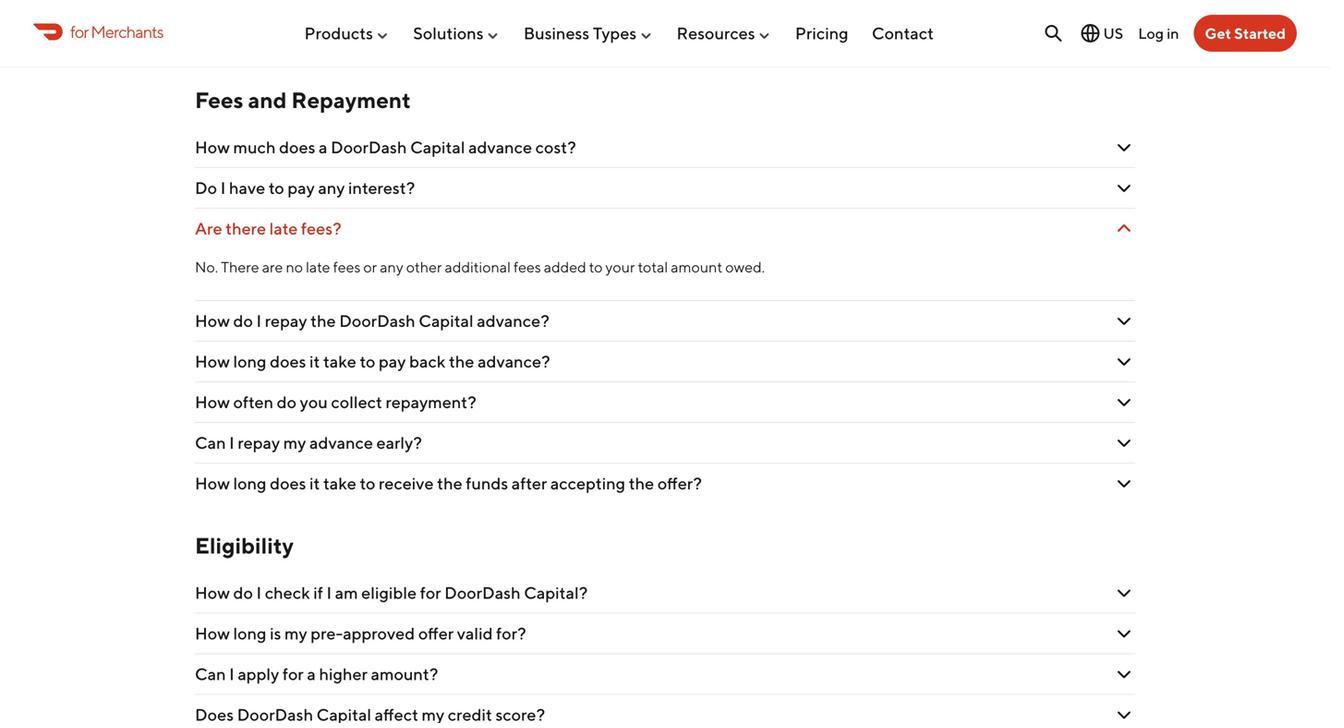 Task type: describe. For each thing, give the bounding box(es) containing it.
1 vertical spatial capital
[[419, 311, 474, 331]]

long for how long does it take to receive the funds after accepting the offer?
[[233, 473, 266, 493]]

do for check
[[233, 583, 253, 603]]

my for advance
[[283, 433, 306, 453]]

no
[[286, 258, 303, 276]]

how for how much does a doordash capital advance cost?
[[195, 137, 230, 157]]

chevron down image for offer
[[1113, 623, 1135, 645]]

to left receive in the bottom left of the page
[[360, 473, 375, 493]]

interest?
[[348, 178, 415, 198]]

amount
[[671, 258, 722, 276]]

am
[[335, 583, 358, 603]]

take for receive
[[323, 473, 356, 493]]

often
[[233, 392, 273, 412]]

get started button
[[1194, 15, 1297, 52]]

check
[[265, 583, 310, 603]]

are
[[195, 219, 222, 238]]

owed.
[[725, 258, 765, 276]]

products
[[304, 23, 373, 43]]

what
[[195, 28, 238, 48]]

no.
[[195, 258, 218, 276]]

what is parafin?
[[195, 28, 318, 48]]

solutions
[[413, 23, 484, 43]]

i right if
[[326, 583, 332, 603]]

valid
[[457, 624, 493, 644]]

and
[[248, 87, 287, 113]]

after
[[512, 473, 547, 493]]

merchants
[[91, 22, 163, 41]]

chevron down image for repayment?
[[1113, 391, 1135, 413]]

chevron down image for i
[[1113, 582, 1135, 604]]

1 vertical spatial doordash
[[339, 311, 415, 331]]

higher
[[319, 664, 368, 684]]

1 horizontal spatial pay
[[379, 352, 406, 371]]

other
[[406, 258, 442, 276]]

log
[[1138, 24, 1164, 42]]

globe line image
[[1079, 22, 1101, 44]]

chevron down image for interest?
[[1113, 177, 1135, 199]]

products link
[[304, 16, 390, 50]]

0 vertical spatial a
[[319, 137, 327, 157]]

in
[[1167, 24, 1179, 42]]

receive
[[379, 473, 434, 493]]

1 horizontal spatial is
[[270, 624, 281, 644]]

collect
[[331, 392, 382, 412]]

long for how long is my pre-approved offer valid for?
[[233, 624, 266, 644]]

parafin?
[[256, 28, 318, 48]]

capital?
[[524, 583, 588, 603]]

i left check
[[256, 583, 261, 603]]

fees
[[195, 87, 243, 113]]

early?
[[376, 433, 422, 453]]

solutions link
[[413, 16, 500, 50]]

how do i check if i am eligible for doordash capital?
[[195, 583, 588, 603]]

repayment?
[[386, 392, 476, 412]]

started
[[1234, 24, 1286, 42]]

us
[[1103, 24, 1123, 42]]

if
[[313, 583, 323, 603]]

for merchants link
[[33, 19, 163, 44]]

the left funds
[[437, 473, 462, 493]]

amount?
[[371, 664, 438, 684]]

how often do you collect repayment?
[[195, 392, 480, 412]]

get started
[[1205, 24, 1286, 42]]

funds
[[466, 473, 508, 493]]

can i apply for a higher amount?
[[195, 664, 441, 684]]

chevron down image inside button
[[1113, 704, 1135, 723]]

total
[[638, 258, 668, 276]]

can i repay my advance early?
[[195, 433, 422, 453]]

pricing
[[795, 23, 848, 43]]

1 vertical spatial any
[[380, 258, 403, 276]]

chevron down button
[[195, 695, 1135, 723]]

1 vertical spatial do
[[277, 392, 297, 412]]

you
[[300, 392, 328, 412]]

resources link
[[677, 16, 772, 50]]

my for pre-
[[284, 624, 307, 644]]

does for how long does it take to pay back the advance?
[[270, 352, 306, 371]]

do i have to pay any interest?
[[195, 178, 415, 198]]

0 vertical spatial repay
[[265, 311, 307, 331]]

0 horizontal spatial for
[[70, 22, 88, 41]]

0 horizontal spatial late
[[269, 219, 298, 238]]

accepting
[[550, 473, 625, 493]]

approved
[[343, 624, 415, 644]]

cost?
[[535, 137, 576, 157]]

chevron down image for advance
[[1113, 136, 1135, 159]]

get
[[1205, 24, 1231, 42]]

log in link
[[1138, 24, 1179, 42]]

how long does it take to pay back the advance?
[[195, 352, 550, 371]]

how for how long does it take to receive the funds after accepting the offer?
[[195, 473, 230, 493]]

0 vertical spatial doordash
[[331, 137, 407, 157]]



Task type: vqa. For each thing, say whether or not it's contained in the screenshot.
the does to the top
yes



Task type: locate. For each thing, give the bounding box(es) containing it.
business
[[524, 23, 589, 43]]

2 chevron down image from the top
[[1113, 177, 1135, 199]]

0 vertical spatial late
[[269, 219, 298, 238]]

does
[[279, 137, 315, 157], [270, 352, 306, 371], [270, 473, 306, 493]]

1 long from the top
[[233, 352, 266, 371]]

how for how do i check if i am eligible for doordash capital?
[[195, 583, 230, 603]]

a left 'higher'
[[307, 664, 316, 684]]

i
[[220, 178, 226, 198], [256, 311, 261, 331], [229, 433, 234, 453], [256, 583, 261, 603], [326, 583, 332, 603], [229, 664, 234, 684]]

take down the can i repay my advance early? at the bottom left of page
[[323, 473, 356, 493]]

1 vertical spatial long
[[233, 473, 266, 493]]

1 vertical spatial my
[[284, 624, 307, 644]]

can
[[195, 433, 226, 453], [195, 664, 226, 684]]

1 it from the top
[[309, 352, 320, 371]]

1 take from the top
[[323, 352, 356, 371]]

0 vertical spatial my
[[283, 433, 306, 453]]

pay left the back
[[379, 352, 406, 371]]

chevron down image for doordash
[[1113, 310, 1135, 332]]

repay down often
[[238, 433, 280, 453]]

it
[[309, 352, 320, 371], [309, 473, 320, 493]]

types
[[593, 23, 637, 43]]

for left merchants
[[70, 22, 88, 41]]

0 horizontal spatial fees
[[333, 258, 361, 276]]

back
[[409, 352, 446, 371]]

does for how much does a doordash capital advance cost?
[[279, 137, 315, 157]]

doordash up how long does it take to pay back the advance?
[[339, 311, 415, 331]]

1 horizontal spatial any
[[380, 258, 403, 276]]

1 vertical spatial a
[[307, 664, 316, 684]]

3 how from the top
[[195, 352, 230, 371]]

0 vertical spatial any
[[318, 178, 345, 198]]

offer?
[[657, 473, 702, 493]]

1 how from the top
[[195, 137, 230, 157]]

2 horizontal spatial for
[[420, 583, 441, 603]]

how for how long is my pre-approved offer valid for?
[[195, 624, 230, 644]]

do down there
[[233, 311, 253, 331]]

long up often
[[233, 352, 266, 371]]

6 how from the top
[[195, 583, 230, 603]]

chevron down image for amount?
[[1113, 663, 1135, 686]]

advance down how often do you collect repayment?
[[309, 433, 373, 453]]

0 vertical spatial take
[[323, 352, 356, 371]]

0 vertical spatial pay
[[288, 178, 315, 198]]

0 horizontal spatial advance
[[309, 433, 373, 453]]

added
[[544, 258, 586, 276]]

1 horizontal spatial for
[[282, 664, 304, 684]]

how
[[195, 137, 230, 157], [195, 311, 230, 331], [195, 352, 230, 371], [195, 392, 230, 412], [195, 473, 230, 493], [195, 583, 230, 603], [195, 624, 230, 644]]

repay down no
[[265, 311, 307, 331]]

your
[[605, 258, 635, 276]]

0 vertical spatial do
[[233, 311, 253, 331]]

business types
[[524, 23, 637, 43]]

repay
[[265, 311, 307, 331], [238, 433, 280, 453]]

1 horizontal spatial a
[[319, 137, 327, 157]]

take
[[323, 352, 356, 371], [323, 473, 356, 493]]

1 vertical spatial does
[[270, 352, 306, 371]]

1 vertical spatial can
[[195, 664, 226, 684]]

i left apply
[[229, 664, 234, 684]]

take for pay
[[323, 352, 356, 371]]

2 fees from the left
[[513, 258, 541, 276]]

any
[[318, 178, 345, 198], [380, 258, 403, 276]]

5 chevron down image from the top
[[1113, 623, 1135, 645]]

capital up "interest?"
[[410, 137, 465, 157]]

contact
[[872, 23, 934, 43]]

take up how often do you collect repayment?
[[323, 352, 356, 371]]

4 chevron down image from the top
[[1113, 391, 1135, 413]]

1 fees from the left
[[333, 258, 361, 276]]

it for pay
[[309, 352, 320, 371]]

1 chevron down image from the top
[[1113, 136, 1135, 159]]

2 vertical spatial do
[[233, 583, 253, 603]]

6 chevron down image from the top
[[1113, 663, 1135, 686]]

fees?
[[301, 219, 341, 238]]

how long is my pre-approved offer valid for?
[[195, 624, 526, 644]]

0 vertical spatial can
[[195, 433, 226, 453]]

0 horizontal spatial is
[[241, 28, 252, 48]]

does up do i have to pay any interest?
[[279, 137, 315, 157]]

2 vertical spatial doordash
[[444, 583, 521, 603]]

a up do i have to pay any interest?
[[319, 137, 327, 157]]

advance
[[468, 137, 532, 157], [309, 433, 373, 453]]

1 vertical spatial pay
[[379, 352, 406, 371]]

is
[[241, 28, 252, 48], [270, 624, 281, 644]]

advance?
[[477, 311, 549, 331], [478, 352, 550, 371]]

2 how from the top
[[195, 311, 230, 331]]

fees and repayment
[[195, 87, 411, 113]]

pre-
[[311, 624, 343, 644]]

does down the can i repay my advance early? at the bottom left of page
[[270, 473, 306, 493]]

0 vertical spatial long
[[233, 352, 266, 371]]

how for how often do you collect repayment?
[[195, 392, 230, 412]]

2 vertical spatial long
[[233, 624, 266, 644]]

0 vertical spatial advance
[[468, 137, 532, 157]]

2 vertical spatial for
[[282, 664, 304, 684]]

3 chevron down image from the top
[[1113, 310, 1135, 332]]

apply
[[238, 664, 279, 684]]

much
[[233, 137, 276, 157]]

no. there are no late fees or any other additional fees added to your total amount owed.
[[195, 258, 765, 276]]

7 how from the top
[[195, 624, 230, 644]]

my down you
[[283, 433, 306, 453]]

0 vertical spatial capital
[[410, 137, 465, 157]]

can for can i repay my advance early?
[[195, 433, 226, 453]]

log in
[[1138, 24, 1179, 42]]

i right do
[[220, 178, 226, 198]]

long up apply
[[233, 624, 266, 644]]

late right no
[[306, 258, 330, 276]]

do for repay
[[233, 311, 253, 331]]

to right "have"
[[269, 178, 284, 198]]

any right the or
[[380, 258, 403, 276]]

pay
[[288, 178, 315, 198], [379, 352, 406, 371]]

1 vertical spatial is
[[270, 624, 281, 644]]

how do i repay the doordash capital advance?
[[195, 311, 549, 331]]

5 how from the top
[[195, 473, 230, 493]]

i down often
[[229, 433, 234, 453]]

advance? right the back
[[478, 352, 550, 371]]

there
[[221, 258, 259, 276]]

1 horizontal spatial fees
[[513, 258, 541, 276]]

7 chevron down image from the top
[[1113, 704, 1135, 723]]

the
[[310, 311, 336, 331], [449, 352, 474, 371], [437, 473, 462, 493], [629, 473, 654, 493]]

how much does a doordash capital advance cost?
[[195, 137, 576, 157]]

1 vertical spatial for
[[420, 583, 441, 603]]

2 chevron down image from the top
[[1113, 218, 1135, 240]]

2 can from the top
[[195, 664, 226, 684]]

for right apply
[[282, 664, 304, 684]]

to down the how do i repay the doordash capital advance? on the top left
[[360, 352, 375, 371]]

advance left cost?
[[468, 137, 532, 157]]

can for can i apply for a higher amount?
[[195, 664, 226, 684]]

how for how do i repay the doordash capital advance?
[[195, 311, 230, 331]]

fees
[[333, 258, 361, 276], [513, 258, 541, 276]]

my left pre-
[[284, 624, 307, 644]]

to left your
[[589, 258, 603, 276]]

2 it from the top
[[309, 473, 320, 493]]

1 vertical spatial repay
[[238, 433, 280, 453]]

do left you
[[277, 392, 297, 412]]

the left offer?
[[629, 473, 654, 493]]

it for receive
[[309, 473, 320, 493]]

have
[[229, 178, 265, 198]]

capital
[[410, 137, 465, 157], [419, 311, 474, 331]]

does for how long does it take to receive the funds after accepting the offer?
[[270, 473, 306, 493]]

do
[[195, 178, 217, 198]]

offer
[[418, 624, 454, 644]]

0 horizontal spatial a
[[307, 664, 316, 684]]

how for how long does it take to pay back the advance?
[[195, 352, 230, 371]]

a
[[319, 137, 327, 157], [307, 664, 316, 684]]

the up how long does it take to pay back the advance?
[[310, 311, 336, 331]]

0 horizontal spatial pay
[[288, 178, 315, 198]]

for
[[70, 22, 88, 41], [420, 583, 441, 603], [282, 664, 304, 684]]

3 chevron down image from the top
[[1113, 351, 1135, 373]]

pricing link
[[795, 16, 848, 50]]

for up offer
[[420, 583, 441, 603]]

pay up the fees?
[[288, 178, 315, 198]]

chevron down image for pay
[[1113, 351, 1135, 373]]

1 chevron down image from the top
[[1113, 27, 1135, 49]]

2 long from the top
[[233, 473, 266, 493]]

doordash
[[331, 137, 407, 157], [339, 311, 415, 331], [444, 583, 521, 603]]

business types link
[[524, 16, 653, 50]]

the right the back
[[449, 352, 474, 371]]

is right the what
[[241, 28, 252, 48]]

2 vertical spatial does
[[270, 473, 306, 493]]

or
[[363, 258, 377, 276]]

capital up the back
[[419, 311, 474, 331]]

to
[[269, 178, 284, 198], [589, 258, 603, 276], [360, 352, 375, 371], [360, 473, 375, 493]]

0 vertical spatial it
[[309, 352, 320, 371]]

late left the fees?
[[269, 219, 298, 238]]

long up 'eligibility'
[[233, 473, 266, 493]]

0 horizontal spatial any
[[318, 178, 345, 198]]

eligible
[[361, 583, 417, 603]]

i down there
[[256, 311, 261, 331]]

for merchants
[[70, 22, 163, 41]]

resources
[[677, 23, 755, 43]]

are
[[262, 258, 283, 276]]

there
[[225, 219, 266, 238]]

chevron down image for to
[[1113, 473, 1135, 495]]

0 vertical spatial does
[[279, 137, 315, 157]]

fees left the added
[[513, 258, 541, 276]]

additional
[[445, 258, 511, 276]]

1 horizontal spatial late
[[306, 258, 330, 276]]

0 vertical spatial for
[[70, 22, 88, 41]]

it down the can i repay my advance early? at the bottom left of page
[[309, 473, 320, 493]]

0 vertical spatial advance?
[[477, 311, 549, 331]]

does up you
[[270, 352, 306, 371]]

long
[[233, 352, 266, 371], [233, 473, 266, 493], [233, 624, 266, 644]]

repayment
[[291, 87, 411, 113]]

are there late fees?
[[195, 219, 345, 238]]

chevron down image
[[1113, 27, 1135, 49], [1113, 218, 1135, 240], [1113, 310, 1135, 332], [1113, 391, 1135, 413], [1113, 473, 1135, 495], [1113, 582, 1135, 604]]

3 long from the top
[[233, 624, 266, 644]]

doordash up "interest?"
[[331, 137, 407, 157]]

eligibility
[[195, 533, 294, 559]]

for?
[[496, 624, 526, 644]]

1 vertical spatial advance
[[309, 433, 373, 453]]

1 horizontal spatial advance
[[468, 137, 532, 157]]

2 take from the top
[[323, 473, 356, 493]]

long for how long does it take to pay back the advance?
[[233, 352, 266, 371]]

4 chevron down image from the top
[[1113, 432, 1135, 454]]

is down check
[[270, 624, 281, 644]]

advance? down no. there are no late fees or any other additional fees added to your total amount owed.
[[477, 311, 549, 331]]

it up you
[[309, 352, 320, 371]]

late
[[269, 219, 298, 238], [306, 258, 330, 276]]

4 how from the top
[[195, 392, 230, 412]]

6 chevron down image from the top
[[1113, 582, 1135, 604]]

chevron down image
[[1113, 136, 1135, 159], [1113, 177, 1135, 199], [1113, 351, 1135, 373], [1113, 432, 1135, 454], [1113, 623, 1135, 645], [1113, 663, 1135, 686], [1113, 704, 1135, 723]]

1 vertical spatial late
[[306, 258, 330, 276]]

do left check
[[233, 583, 253, 603]]

fees left the or
[[333, 258, 361, 276]]

1 vertical spatial take
[[323, 473, 356, 493]]

0 vertical spatial is
[[241, 28, 252, 48]]

how long does it take to receive the funds after accepting the offer?
[[195, 473, 702, 493]]

1 can from the top
[[195, 433, 226, 453]]

any up the fees?
[[318, 178, 345, 198]]

1 vertical spatial it
[[309, 473, 320, 493]]

doordash up valid
[[444, 583, 521, 603]]

1 vertical spatial advance?
[[478, 352, 550, 371]]

do
[[233, 311, 253, 331], [277, 392, 297, 412], [233, 583, 253, 603]]

my
[[283, 433, 306, 453], [284, 624, 307, 644]]

5 chevron down image from the top
[[1113, 473, 1135, 495]]

contact link
[[872, 16, 934, 50]]



